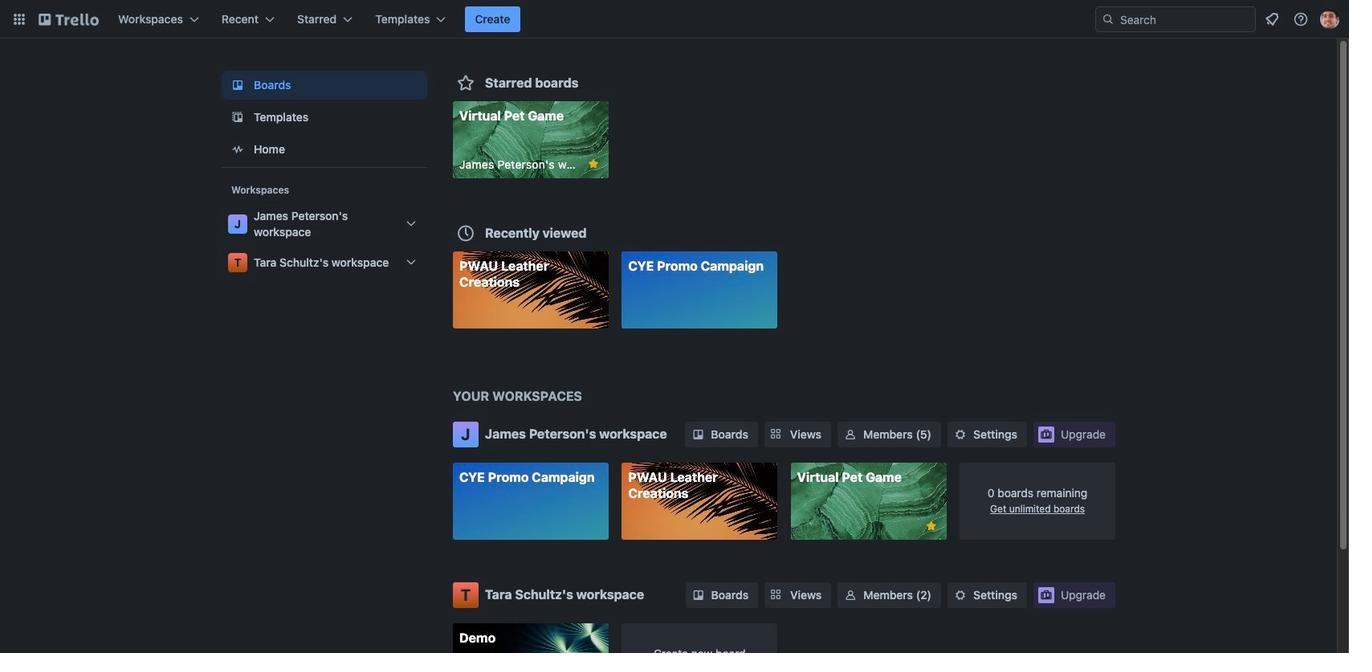 Task type: vqa. For each thing, say whether or not it's contained in the screenshot.
sm icon
yes



Task type: describe. For each thing, give the bounding box(es) containing it.
search image
[[1102, 13, 1115, 26]]

sm image
[[953, 587, 969, 603]]

back to home image
[[39, 6, 99, 32]]

home image
[[228, 140, 247, 159]]

board image
[[228, 76, 247, 95]]

james peterson (jamespeterson93) image
[[1321, 10, 1340, 29]]

click to unstar this board. it will be removed from your starred list. image
[[586, 157, 601, 171]]

open information menu image
[[1293, 11, 1309, 27]]

0 notifications image
[[1263, 10, 1282, 29]]

primary element
[[0, 0, 1350, 39]]



Task type: locate. For each thing, give the bounding box(es) containing it.
template board image
[[228, 108, 247, 127]]

sm image
[[690, 427, 706, 443], [843, 427, 859, 443], [953, 427, 969, 443], [691, 587, 707, 603], [843, 587, 859, 603]]

Search field
[[1096, 6, 1256, 32]]



